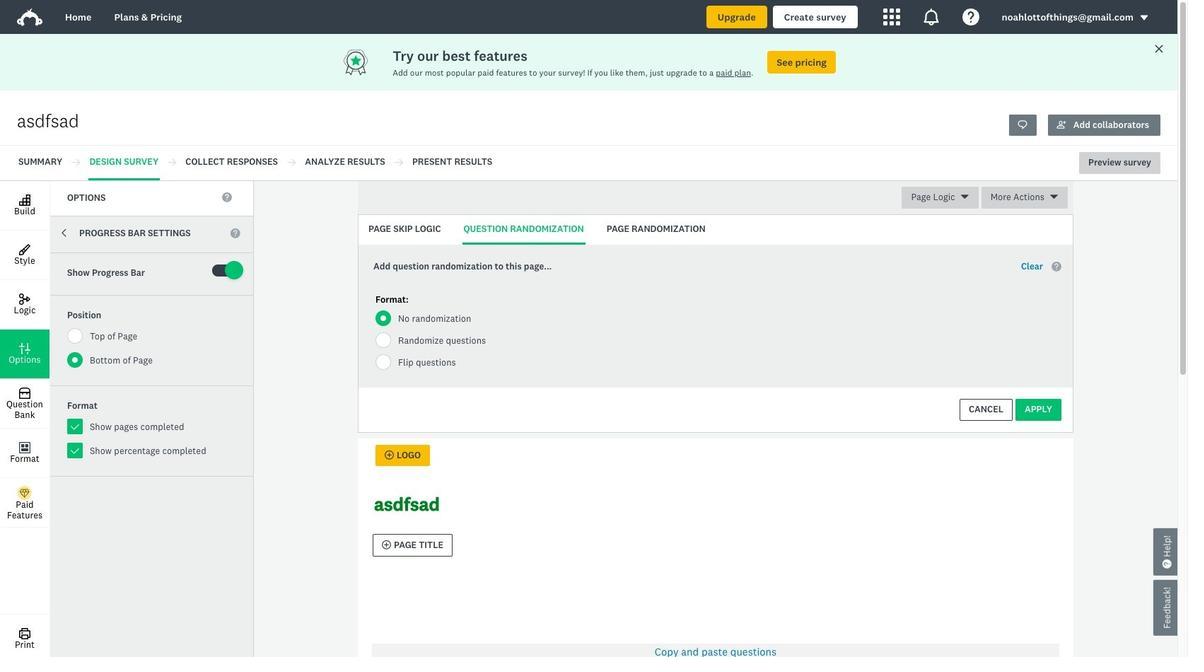 Task type: vqa. For each thing, say whether or not it's contained in the screenshot.
the leftmost Products Icon
yes



Task type: locate. For each thing, give the bounding box(es) containing it.
2 products icon image from the left
[[923, 8, 940, 25]]

surveymonkey logo image
[[17, 8, 42, 26]]

0 horizontal spatial products icon image
[[883, 8, 900, 25]]

1 horizontal spatial products icon image
[[923, 8, 940, 25]]

products icon image
[[883, 8, 900, 25], [923, 8, 940, 25]]

help icon image
[[962, 8, 979, 25]]



Task type: describe. For each thing, give the bounding box(es) containing it.
rewards image
[[342, 48, 393, 76]]

1 products icon image from the left
[[883, 8, 900, 25]]

dropdown arrow image
[[1140, 13, 1150, 23]]



